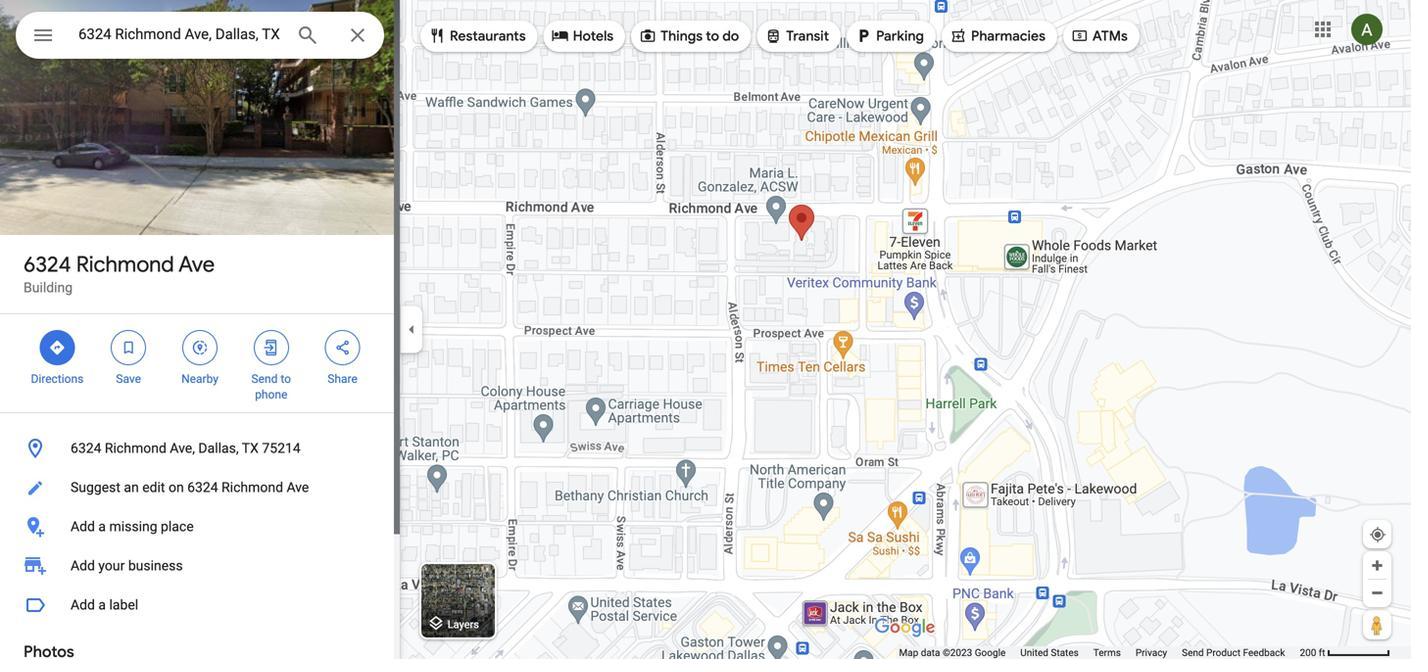 Task type: vqa. For each thing, say whether or not it's contained in the screenshot.


Task type: describe. For each thing, give the bounding box(es) containing it.
to inside send to phone
[[281, 373, 291, 386]]

atms
[[1093, 27, 1128, 45]]

send to phone
[[252, 373, 291, 402]]

add your business
[[71, 558, 183, 575]]

on
[[169, 480, 184, 496]]


[[765, 25, 783, 47]]

add a label button
[[0, 586, 400, 626]]

 things to do
[[639, 25, 740, 47]]

 parking
[[855, 25, 925, 47]]

suggest an edit on 6324 richmond ave button
[[0, 469, 400, 508]]

tx
[[242, 441, 259, 457]]

united states
[[1021, 648, 1079, 659]]


[[191, 337, 209, 359]]

zoom out image
[[1371, 586, 1385, 601]]

phone
[[255, 388, 288, 402]]

collapse side panel image
[[401, 319, 423, 341]]

©2023
[[943, 648, 973, 659]]

things
[[661, 27, 703, 45]]

richmond for ave
[[76, 251, 174, 278]]

add a missing place button
[[0, 508, 400, 547]]

6324 richmond ave, dallas, tx 75214 button
[[0, 429, 400, 469]]

 hotels
[[552, 25, 614, 47]]

google account: angela cha  
(angela.cha@adept.ai) image
[[1352, 14, 1383, 45]]

add for add a label
[[71, 598, 95, 614]]

transit
[[787, 27, 830, 45]]


[[48, 337, 66, 359]]

parking
[[877, 27, 925, 45]]

business
[[128, 558, 183, 575]]

6324 for ave,
[[71, 441, 101, 457]]

a for missing
[[98, 519, 106, 535]]

data
[[921, 648, 941, 659]]

a for label
[[98, 598, 106, 614]]


[[1072, 25, 1089, 47]]

6324 richmond ave building
[[24, 251, 215, 296]]


[[855, 25, 873, 47]]

to inside  things to do
[[706, 27, 720, 45]]

dallas,
[[198, 441, 239, 457]]

 button
[[16, 12, 71, 63]]

states
[[1051, 648, 1079, 659]]

product
[[1207, 648, 1241, 659]]

suggest an edit on 6324 richmond ave
[[71, 480, 309, 496]]

6324 inside button
[[187, 480, 218, 496]]


[[639, 25, 657, 47]]

save
[[116, 373, 141, 386]]

 restaurants
[[428, 25, 526, 47]]

edit
[[142, 480, 165, 496]]

your
[[98, 558, 125, 575]]

terms
[[1094, 648, 1122, 659]]

none field inside the 6324 richmond ave, dallas, tx 75214 field
[[78, 23, 280, 46]]

hotels
[[573, 27, 614, 45]]


[[428, 25, 446, 47]]

united
[[1021, 648, 1049, 659]]


[[552, 25, 569, 47]]

nearby
[[181, 373, 219, 386]]

add a missing place
[[71, 519, 194, 535]]

ave,
[[170, 441, 195, 457]]

send for send product feedback
[[1183, 648, 1205, 659]]

actions for 6324 richmond ave region
[[0, 315, 400, 413]]

75214
[[262, 441, 301, 457]]

richmond for ave,
[[105, 441, 167, 457]]

ft
[[1320, 648, 1326, 659]]

ave inside 6324 richmond ave building
[[179, 251, 215, 278]]



Task type: locate. For each thing, give the bounding box(es) containing it.
6324 for ave
[[24, 251, 71, 278]]

 search field
[[16, 12, 384, 63]]


[[263, 337, 280, 359]]


[[334, 337, 352, 359]]

1 vertical spatial add
[[71, 558, 95, 575]]

footer
[[900, 647, 1301, 660]]

send up phone
[[252, 373, 278, 386]]

send inside send to phone
[[252, 373, 278, 386]]

6324 richmond ave, dallas, tx 75214
[[71, 441, 301, 457]]

an
[[124, 480, 139, 496]]

2 vertical spatial richmond
[[222, 480, 283, 496]]

6324 inside 6324 richmond ave building
[[24, 251, 71, 278]]

a left label
[[98, 598, 106, 614]]

pharmacies
[[972, 27, 1046, 45]]

1 vertical spatial ave
[[287, 480, 309, 496]]

ave inside button
[[287, 480, 309, 496]]

1 vertical spatial a
[[98, 598, 106, 614]]

a
[[98, 519, 106, 535], [98, 598, 106, 614]]

add a label
[[71, 598, 138, 614]]

1 horizontal spatial send
[[1183, 648, 1205, 659]]

to
[[706, 27, 720, 45], [281, 373, 291, 386]]

google maps element
[[0, 0, 1412, 660]]

1 vertical spatial richmond
[[105, 441, 167, 457]]

0 horizontal spatial send
[[252, 373, 278, 386]]

0 vertical spatial a
[[98, 519, 106, 535]]

united states button
[[1021, 647, 1079, 660]]

add
[[71, 519, 95, 535], [71, 558, 95, 575], [71, 598, 95, 614]]

200
[[1301, 648, 1317, 659]]

200 ft button
[[1301, 648, 1391, 659]]


[[950, 25, 968, 47]]

a left missing
[[98, 519, 106, 535]]

privacy button
[[1136, 647, 1168, 660]]

add left your
[[71, 558, 95, 575]]

footer inside the google maps element
[[900, 647, 1301, 660]]

feedback
[[1244, 648, 1286, 659]]

a inside add a label button
[[98, 598, 106, 614]]

1 horizontal spatial ave
[[287, 480, 309, 496]]

add inside the add a missing place button
[[71, 519, 95, 535]]

building
[[24, 280, 73, 296]]

1 horizontal spatial to
[[706, 27, 720, 45]]

to up phone
[[281, 373, 291, 386]]

1 vertical spatial to
[[281, 373, 291, 386]]

add left label
[[71, 598, 95, 614]]

0 vertical spatial to
[[706, 27, 720, 45]]

terms button
[[1094, 647, 1122, 660]]

200 ft
[[1301, 648, 1326, 659]]

6324 right "on"
[[187, 480, 218, 496]]

privacy
[[1136, 648, 1168, 659]]

1 add from the top
[[71, 519, 95, 535]]

restaurants
[[450, 27, 526, 45]]

0 vertical spatial 6324
[[24, 251, 71, 278]]

6324 up suggest
[[71, 441, 101, 457]]

send product feedback button
[[1183, 647, 1286, 660]]

richmond inside button
[[222, 480, 283, 496]]

 transit
[[765, 25, 830, 47]]

send
[[252, 373, 278, 386], [1183, 648, 1205, 659]]

to left do at the top
[[706, 27, 720, 45]]

richmond
[[76, 251, 174, 278], [105, 441, 167, 457], [222, 480, 283, 496]]

directions
[[31, 373, 84, 386]]

footer containing map data ©2023 google
[[900, 647, 1301, 660]]

2 vertical spatial add
[[71, 598, 95, 614]]

2 vertical spatial 6324
[[187, 480, 218, 496]]

0 vertical spatial send
[[252, 373, 278, 386]]

show street view coverage image
[[1364, 611, 1392, 640]]


[[31, 21, 55, 50]]

do
[[723, 27, 740, 45]]

map data ©2023 google
[[900, 648, 1006, 659]]

3 add from the top
[[71, 598, 95, 614]]

1 vertical spatial 6324
[[71, 441, 101, 457]]

6324 Richmond Ave, Dallas, TX 75214 field
[[16, 12, 384, 59]]

1 vertical spatial send
[[1183, 648, 1205, 659]]

6324 richmond ave main content
[[0, 0, 400, 660]]

richmond inside 6324 richmond ave building
[[76, 251, 174, 278]]

6324
[[24, 251, 71, 278], [71, 441, 101, 457], [187, 480, 218, 496]]

 pharmacies
[[950, 25, 1046, 47]]

0 vertical spatial ave
[[179, 251, 215, 278]]

send inside send product feedback button
[[1183, 648, 1205, 659]]

zoom in image
[[1371, 559, 1385, 574]]

map
[[900, 648, 919, 659]]


[[120, 337, 137, 359]]

share
[[328, 373, 358, 386]]

richmond up the an
[[105, 441, 167, 457]]

send product feedback
[[1183, 648, 1286, 659]]

a inside button
[[98, 519, 106, 535]]

0 vertical spatial add
[[71, 519, 95, 535]]

missing
[[109, 519, 157, 535]]

 atms
[[1072, 25, 1128, 47]]

1 a from the top
[[98, 519, 106, 535]]

place
[[161, 519, 194, 535]]

6324 up "building"
[[24, 251, 71, 278]]

add down suggest
[[71, 519, 95, 535]]

richmond inside button
[[105, 441, 167, 457]]

add for add a missing place
[[71, 519, 95, 535]]

0 vertical spatial richmond
[[76, 251, 174, 278]]

2 a from the top
[[98, 598, 106, 614]]

add your business link
[[0, 547, 400, 586]]

richmond up 
[[76, 251, 174, 278]]

ave down the 75214
[[287, 480, 309, 496]]

ave up ""
[[179, 251, 215, 278]]

google
[[975, 648, 1006, 659]]

ave
[[179, 251, 215, 278], [287, 480, 309, 496]]

add inside add your business link
[[71, 558, 95, 575]]

add for add your business
[[71, 558, 95, 575]]

send for send to phone
[[252, 373, 278, 386]]

layers
[[448, 619, 479, 631]]

label
[[109, 598, 138, 614]]

richmond down 'tx'
[[222, 480, 283, 496]]

0 horizontal spatial ave
[[179, 251, 215, 278]]

add inside add a label button
[[71, 598, 95, 614]]

suggest
[[71, 480, 121, 496]]

0 horizontal spatial to
[[281, 373, 291, 386]]

2 add from the top
[[71, 558, 95, 575]]

show your location image
[[1370, 527, 1387, 544]]

6324 inside button
[[71, 441, 101, 457]]

send left 'product'
[[1183, 648, 1205, 659]]

None field
[[78, 23, 280, 46]]



